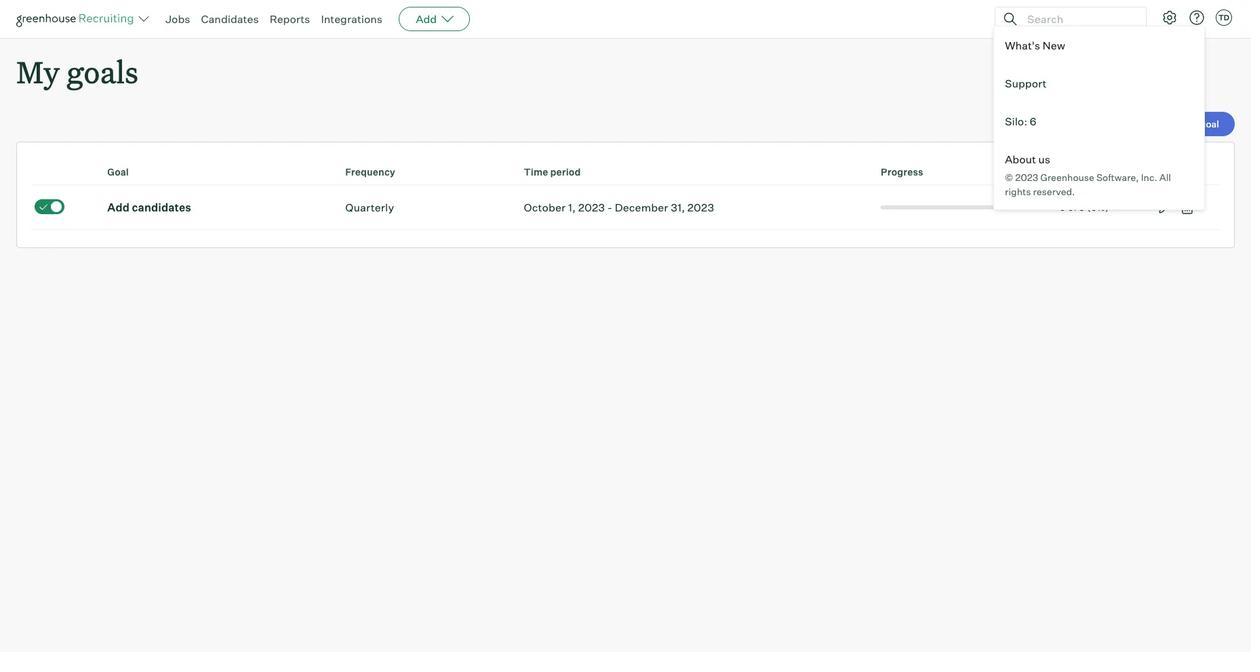 Task type: locate. For each thing, give the bounding box(es) containing it.
td button
[[1216, 9, 1233, 26]]

2023 left -
[[578, 201, 605, 214]]

integrations link
[[321, 12, 383, 26]]

new
[[1043, 39, 1066, 52]]

1 vertical spatial add
[[107, 201, 130, 214]]

silo: 6 link
[[995, 102, 1205, 140]]

0 horizontal spatial add
[[107, 201, 130, 214]]

my
[[16, 52, 60, 92]]

candidates
[[132, 201, 191, 214]]

2023
[[1016, 172, 1039, 183], [578, 201, 605, 214], [688, 201, 715, 214]]

period
[[551, 166, 581, 178]]

what's
[[1005, 39, 1041, 52]]

1 horizontal spatial add
[[416, 12, 437, 26]]

silo:
[[1005, 115, 1028, 128]]

silo: 6
[[1005, 115, 1037, 128]]

create goal button
[[1154, 112, 1235, 136]]

create goal
[[1169, 118, 1220, 130]]

progress
[[881, 166, 924, 178]]

-
[[608, 201, 613, 214]]

add
[[416, 12, 437, 26], [107, 201, 130, 214]]

0 vertical spatial add
[[416, 12, 437, 26]]

support link
[[995, 64, 1205, 102]]

6
[[1030, 115, 1037, 128]]

add for add
[[416, 12, 437, 26]]

software,
[[1097, 172, 1140, 183]]

td button
[[1214, 7, 1235, 28]]

of
[[1069, 201, 1077, 213]]

5
[[1079, 201, 1085, 213]]

td
[[1219, 13, 1230, 22]]

remove goal icon image
[[1180, 199, 1196, 215]]

all
[[1160, 172, 1172, 183]]

edit goal icon image
[[1158, 199, 1174, 215]]

progress bar
[[881, 205, 1016, 209]]

reports
[[270, 12, 310, 26]]

what's new
[[1005, 39, 1066, 52]]

2023 right 31,
[[688, 201, 715, 214]]

create
[[1169, 118, 1199, 130]]

configure image
[[1162, 9, 1178, 26]]

jobs
[[166, 12, 190, 26]]

about
[[1005, 153, 1037, 166]]

2023 up "rights"
[[1016, 172, 1039, 183]]

Search text field
[[1024, 9, 1134, 29]]

october
[[524, 201, 566, 214]]

quarterly
[[346, 201, 394, 214]]

candidates link
[[201, 12, 259, 26]]

frequency
[[346, 166, 396, 178]]

2 horizontal spatial 2023
[[1016, 172, 1039, 183]]

add inside popup button
[[416, 12, 437, 26]]

None checkbox
[[35, 199, 64, 214]]



Task type: describe. For each thing, give the bounding box(es) containing it.
add candidates
[[107, 201, 191, 214]]

candidates
[[201, 12, 259, 26]]

support
[[1005, 77, 1047, 90]]

add button
[[399, 7, 470, 31]]

greenhouse recruiting image
[[16, 11, 138, 27]]

inc.
[[1142, 172, 1158, 183]]

reports link
[[270, 12, 310, 26]]

my goals
[[16, 52, 138, 92]]

goal
[[1201, 118, 1220, 130]]

(0%)
[[1087, 201, 1110, 213]]

add for add candidates
[[107, 201, 130, 214]]

time
[[524, 166, 548, 178]]

reserved.
[[1034, 186, 1076, 197]]

0 horizontal spatial 2023
[[578, 201, 605, 214]]

jobs link
[[166, 12, 190, 26]]

1,
[[569, 201, 576, 214]]

rights
[[1005, 186, 1032, 197]]

december
[[615, 201, 669, 214]]

goals
[[67, 52, 138, 92]]

goal
[[107, 166, 129, 178]]

integrations
[[321, 12, 383, 26]]

about us menu item
[[995, 140, 1205, 210]]

about us © 2023 greenhouse software, inc. all rights reserved.
[[1005, 153, 1172, 197]]

1 horizontal spatial 2023
[[688, 201, 715, 214]]

greenhouse
[[1041, 172, 1095, 183]]

31,
[[671, 201, 685, 214]]

2023 inside about us © 2023 greenhouse software, inc. all rights reserved.
[[1016, 172, 1039, 183]]

october 1, 2023 - december 31, 2023
[[524, 201, 715, 214]]

0
[[1060, 201, 1066, 213]]

0 of 5 (0%)
[[1060, 201, 1110, 213]]

©
[[1005, 172, 1014, 183]]

time period
[[524, 166, 581, 178]]

us
[[1039, 153, 1051, 166]]



Task type: vqa. For each thing, say whether or not it's contained in the screenshot.
The Software,
yes



